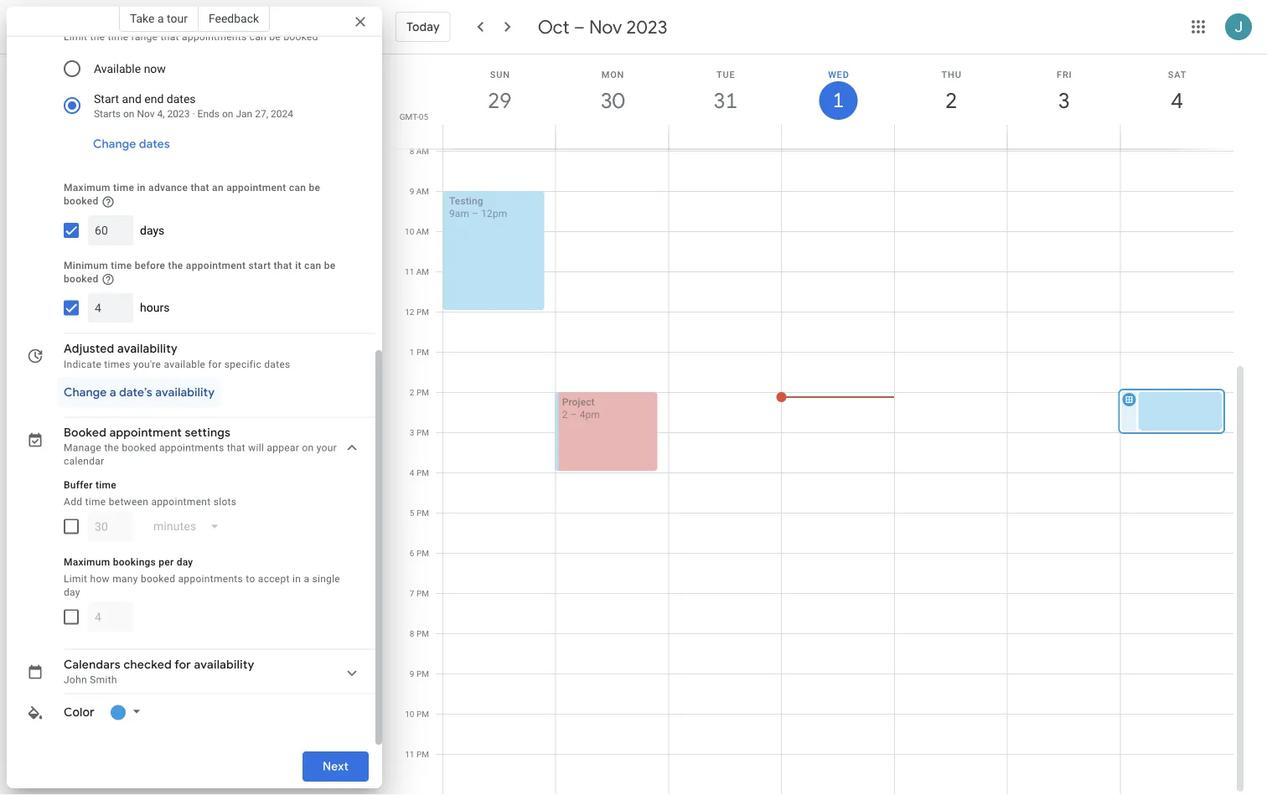 Task type: vqa. For each thing, say whether or not it's contained in the screenshot.
it
yes



Task type: describe. For each thing, give the bounding box(es) containing it.
start and end dates starts on nov 4, 2023 · ends on jan 27, 2024
[[94, 92, 293, 120]]

pm for 11 pm
[[416, 749, 429, 759]]

1 horizontal spatial 2023
[[626, 15, 667, 39]]

project 2 – 4pm
[[562, 396, 600, 420]]

testing 9am – 12pm
[[449, 195, 507, 219]]

take a tour
[[130, 11, 188, 25]]

how
[[90, 573, 110, 585]]

next
[[323, 759, 349, 774]]

5
[[410, 508, 414, 518]]

monday, october 30 element
[[593, 81, 632, 120]]

4pm
[[580, 409, 600, 420]]

1 column header
[[781, 54, 895, 149]]

maximum time in advance that an appointment can be booked
[[64, 182, 320, 207]]

appointment inside maximum time in advance that an appointment can be booked
[[226, 182, 286, 194]]

mon 30
[[600, 69, 625, 114]]

6
[[410, 548, 414, 558]]

booked appointment settings manage the booked appointments that will appear on your calendar
[[64, 426, 337, 468]]

29
[[487, 87, 511, 114]]

31
[[713, 87, 736, 114]]

1 inside wed 1
[[832, 87, 843, 114]]

to
[[246, 573, 255, 585]]

Buffer time number field
[[95, 512, 127, 542]]

color
[[64, 706, 95, 721]]

wed 1
[[828, 69, 850, 114]]

thu 2
[[942, 69, 962, 114]]

1 vertical spatial 3
[[410, 427, 414, 437]]

nov inside start and end dates starts on nov 4, 2023 · ends on jan 27, 2024
[[137, 109, 155, 120]]

before
[[135, 260, 165, 272]]

can inside dropdown button
[[250, 31, 267, 43]]

1 vertical spatial 4
[[410, 468, 414, 478]]

calendar
[[64, 456, 104, 468]]

available
[[164, 359, 206, 371]]

7 pm
[[410, 588, 429, 598]]

in inside maximum bookings per day limit how many booked appointments to accept in a single day
[[292, 573, 301, 585]]

that inside dropdown button
[[161, 31, 179, 43]]

you're
[[133, 359, 161, 371]]

take a tour button
[[119, 5, 199, 32]]

tue 31
[[713, 69, 736, 114]]

pm for 7 pm
[[416, 588, 429, 598]]

8 for 8 pm
[[410, 629, 414, 639]]

available now
[[94, 62, 166, 76]]

ends
[[197, 109, 220, 120]]

a for take
[[157, 11, 164, 25]]

oct – nov 2023
[[538, 15, 667, 39]]

3 pm
[[410, 427, 429, 437]]

sun
[[490, 69, 510, 80]]

jan
[[236, 109, 252, 120]]

the inside booked appointment settings manage the booked appointments that will appear on your calendar
[[104, 443, 119, 454]]

days
[[140, 224, 164, 237]]

between
[[109, 496, 148, 508]]

will
[[248, 443, 264, 454]]

change a date's availability button
[[57, 378, 221, 408]]

2 for 2 – 4pm
[[562, 409, 568, 420]]

booked
[[64, 426, 107, 441]]

pm for 6 pm
[[416, 548, 429, 558]]

change dates button
[[86, 124, 177, 165]]

in inside maximum time in advance that an appointment can be booked
[[137, 182, 146, 194]]

appointment inside booked appointment settings manage the booked appointments that will appear on your calendar
[[109, 426, 182, 441]]

starts
[[94, 109, 121, 120]]

12pm
[[481, 207, 507, 219]]

limit the time range that appointments can be booked button
[[57, 10, 372, 47]]

an
[[212, 182, 224, 194]]

8 pm
[[410, 629, 429, 639]]

testing
[[449, 195, 483, 207]]

2024
[[271, 109, 293, 120]]

pm for 2 pm
[[416, 387, 429, 397]]

4 inside sat 4
[[1170, 87, 1182, 114]]

project
[[562, 396, 595, 408]]

30 column header
[[555, 54, 669, 149]]

time inside dropdown button
[[108, 31, 129, 43]]

·
[[192, 109, 195, 120]]

limit inside maximum bookings per day limit how many booked appointments to accept in a single day
[[64, 573, 87, 585]]

9 for 9 pm
[[410, 669, 414, 679]]

10 pm
[[405, 709, 429, 719]]

limit inside dropdown button
[[64, 31, 87, 43]]

fri
[[1057, 69, 1072, 80]]

pm for 3 pm
[[416, 427, 429, 437]]

8 for 8 am
[[410, 146, 414, 156]]

and
[[122, 92, 142, 106]]

adjusted
[[64, 342, 114, 357]]

9 am
[[410, 186, 429, 196]]

can inside minimum time before the appointment start that it can be booked
[[304, 260, 321, 272]]

2023 inside start and end dates starts on nov 4, 2023 · ends on jan 27, 2024
[[167, 109, 190, 120]]

1 horizontal spatial day
[[177, 557, 193, 568]]

27,
[[255, 109, 268, 120]]

buffer
[[64, 480, 93, 491]]

appointment inside buffer time add time between appointment slots
[[151, 496, 211, 508]]

1 pm
[[410, 347, 429, 357]]

time for maximum
[[113, 182, 134, 194]]

9am
[[449, 207, 469, 219]]

indicate
[[64, 359, 101, 371]]

3 column header
[[1007, 54, 1121, 149]]

am for 11 am
[[416, 267, 429, 277]]

time for minimum
[[111, 260, 132, 272]]

buffer time add time between appointment slots
[[64, 480, 237, 508]]

tuesday, october 31 element
[[706, 81, 745, 120]]

31 column header
[[668, 54, 782, 149]]

be inside minimum time before the appointment start that it can be booked
[[324, 260, 336, 272]]

booked inside booked appointment settings manage the booked appointments that will appear on your calendar
[[122, 443, 156, 454]]

sat 4
[[1168, 69, 1187, 114]]

change for change a date's availability
[[64, 386, 107, 401]]

booked inside maximum bookings per day limit how many booked appointments to accept in a single day
[[141, 573, 175, 585]]

feedback button
[[199, 5, 270, 32]]

gmt-
[[400, 111, 419, 122]]

manage
[[64, 443, 101, 454]]

– for project 2 – 4pm
[[570, 409, 577, 420]]

settings
[[185, 426, 231, 441]]

thu
[[942, 69, 962, 80]]

appointments inside booked appointment settings manage the booked appointments that will appear on your calendar
[[159, 443, 224, 454]]

sat
[[1168, 69, 1187, 80]]

pm for 8 pm
[[416, 629, 429, 639]]

appointments inside maximum bookings per day limit how many booked appointments to accept in a single day
[[178, 573, 243, 585]]

calendars checked for availability john smith
[[64, 658, 254, 687]]

on inside booked appointment settings manage the booked appointments that will appear on your calendar
[[302, 443, 314, 454]]

can inside maximum time in advance that an appointment can be booked
[[289, 182, 306, 194]]

0 vertical spatial –
[[574, 15, 585, 39]]

mon
[[602, 69, 625, 80]]

appointment inside minimum time before the appointment start that it can be booked
[[186, 260, 246, 272]]



Task type: locate. For each thing, give the bounding box(es) containing it.
can
[[250, 31, 267, 43], [289, 182, 306, 194], [304, 260, 321, 272]]

booked right feedback button
[[284, 31, 318, 43]]

5 pm from the top
[[416, 468, 429, 478]]

0 horizontal spatial nov
[[137, 109, 155, 120]]

2 inside project 2 – 4pm
[[562, 409, 568, 420]]

slots
[[213, 496, 237, 508]]

4 column header
[[1120, 54, 1234, 149]]

1 down 12
[[410, 347, 414, 357]]

0 horizontal spatial in
[[137, 182, 146, 194]]

nov up mon
[[589, 15, 622, 39]]

1 vertical spatial the
[[168, 260, 183, 272]]

smith
[[90, 675, 117, 687]]

2 limit from the top
[[64, 573, 87, 585]]

0 vertical spatial change
[[93, 137, 136, 152]]

option group
[[57, 51, 345, 124]]

booked up maximum days in advance that an appointment can be booked 'number field'
[[64, 196, 99, 207]]

0 horizontal spatial be
[[269, 31, 281, 43]]

2 horizontal spatial on
[[302, 443, 314, 454]]

2 maximum from the top
[[64, 557, 110, 568]]

0 horizontal spatial day
[[64, 587, 80, 599]]

many
[[112, 573, 138, 585]]

pm for 10 pm
[[416, 709, 429, 719]]

0 horizontal spatial on
[[123, 109, 134, 120]]

– inside testing 9am – 12pm
[[472, 207, 479, 219]]

2 pm
[[410, 387, 429, 397]]

0 vertical spatial in
[[137, 182, 146, 194]]

for inside calendars checked for availability john smith
[[175, 658, 191, 673]]

time right 'buffer' on the left bottom
[[96, 480, 116, 491]]

05
[[419, 111, 428, 122]]

a inside button
[[157, 11, 164, 25]]

10 for 10 am
[[405, 226, 414, 236]]

12 pm
[[405, 307, 429, 317]]

pm down 9 pm
[[416, 709, 429, 719]]

11 pm from the top
[[416, 709, 429, 719]]

pm down 8 pm
[[416, 669, 429, 679]]

1 vertical spatial 9
[[410, 669, 414, 679]]

2 down thu on the right top of the page
[[944, 87, 956, 114]]

tue
[[717, 69, 735, 80]]

start
[[94, 92, 119, 106]]

10 pm from the top
[[416, 669, 429, 679]]

12 pm from the top
[[416, 749, 429, 759]]

2 horizontal spatial a
[[304, 573, 309, 585]]

pm up 3 pm at the bottom left
[[416, 387, 429, 397]]

1 10 from the top
[[405, 226, 414, 236]]

2 vertical spatial appointments
[[178, 573, 243, 585]]

1 vertical spatial maximum
[[64, 557, 110, 568]]

0 vertical spatial 10
[[405, 226, 414, 236]]

1 vertical spatial in
[[292, 573, 301, 585]]

wed
[[828, 69, 850, 80]]

a left tour
[[157, 11, 164, 25]]

2 vertical spatial 2
[[562, 409, 568, 420]]

– inside project 2 – 4pm
[[570, 409, 577, 420]]

grid containing 29
[[389, 54, 1247, 795]]

am for 8 am
[[416, 146, 429, 156]]

9 pm
[[410, 669, 429, 679]]

on left jan
[[222, 109, 233, 120]]

oct
[[538, 15, 570, 39]]

2 vertical spatial dates
[[264, 359, 290, 371]]

4,
[[157, 109, 165, 120]]

0 vertical spatial 3
[[1057, 87, 1069, 114]]

dates down 4,
[[139, 137, 170, 152]]

0 vertical spatial can
[[250, 31, 267, 43]]

maximum inside maximum time in advance that an appointment can be booked
[[64, 182, 110, 194]]

0 vertical spatial nov
[[589, 15, 622, 39]]

2023
[[626, 15, 667, 39], [167, 109, 190, 120]]

pm right the 6
[[416, 548, 429, 558]]

am down 9 am
[[416, 226, 429, 236]]

0 vertical spatial 2
[[944, 87, 956, 114]]

that down tour
[[161, 31, 179, 43]]

today
[[406, 19, 440, 34]]

fri 3
[[1057, 69, 1072, 114]]

feedback
[[209, 11, 259, 25]]

sunday, october 29 element
[[481, 81, 519, 120]]

appointment left start
[[186, 260, 246, 272]]

availability inside calendars checked for availability john smith
[[194, 658, 254, 673]]

0 horizontal spatial 4
[[410, 468, 414, 478]]

2 vertical spatial availability
[[194, 658, 254, 673]]

8 down 7
[[410, 629, 414, 639]]

10 for 10 pm
[[405, 709, 414, 719]]

1 vertical spatial 8
[[410, 629, 414, 639]]

7 pm from the top
[[416, 548, 429, 558]]

0 vertical spatial appointments
[[182, 31, 247, 43]]

grid
[[389, 54, 1247, 795]]

am for 9 am
[[416, 186, 429, 196]]

pm
[[416, 307, 429, 317], [416, 347, 429, 357], [416, 387, 429, 397], [416, 427, 429, 437], [416, 468, 429, 478], [416, 508, 429, 518], [416, 548, 429, 558], [416, 588, 429, 598], [416, 629, 429, 639], [416, 669, 429, 679], [416, 709, 429, 719], [416, 749, 429, 759]]

pm for 12 pm
[[416, 307, 429, 317]]

1 vertical spatial be
[[309, 182, 320, 194]]

11 up 12
[[405, 267, 414, 277]]

time left range
[[108, 31, 129, 43]]

change down indicate
[[64, 386, 107, 401]]

availability inside "button"
[[155, 386, 215, 401]]

dates up ·
[[167, 92, 196, 106]]

pm down 7 pm
[[416, 629, 429, 639]]

maximum up maximum days in advance that an appointment can be booked 'number field'
[[64, 182, 110, 194]]

pm down 2 pm
[[416, 427, 429, 437]]

1 horizontal spatial on
[[222, 109, 233, 120]]

dates inside the change dates button
[[139, 137, 170, 152]]

booked down the minimum
[[64, 273, 99, 285]]

1 vertical spatial limit
[[64, 573, 87, 585]]

booked inside maximum time in advance that an appointment can be booked
[[64, 196, 99, 207]]

dates right "specific" on the left
[[264, 359, 290, 371]]

pm right 12
[[416, 307, 429, 317]]

accept
[[258, 573, 290, 585]]

on
[[123, 109, 134, 120], [222, 109, 233, 120], [302, 443, 314, 454]]

2 up 3 pm at the bottom left
[[410, 387, 414, 397]]

3 pm from the top
[[416, 387, 429, 397]]

1 horizontal spatial be
[[309, 182, 320, 194]]

dates inside adjusted availability indicate times you're available for specific dates
[[264, 359, 290, 371]]

gmt-05
[[400, 111, 428, 122]]

maximum inside maximum bookings per day limit how many booked appointments to accept in a single day
[[64, 557, 110, 568]]

dates inside start and end dates starts on nov 4, 2023 · ends on jan 27, 2024
[[167, 92, 196, 106]]

that
[[161, 31, 179, 43], [191, 182, 209, 194], [274, 260, 292, 272], [227, 443, 245, 454]]

pm for 4 pm
[[416, 468, 429, 478]]

2 horizontal spatial be
[[324, 260, 336, 272]]

0 horizontal spatial 3
[[410, 427, 414, 437]]

1 vertical spatial appointments
[[159, 443, 224, 454]]

time for buffer
[[96, 480, 116, 491]]

2 9 from the top
[[410, 669, 414, 679]]

1 vertical spatial day
[[64, 587, 80, 599]]

take
[[130, 11, 155, 25]]

2 vertical spatial a
[[304, 573, 309, 585]]

appointments down settings
[[159, 443, 224, 454]]

minimum
[[64, 260, 108, 272]]

– down project
[[570, 409, 577, 420]]

–
[[574, 15, 585, 39], [472, 207, 479, 219], [570, 409, 577, 420]]

0 vertical spatial day
[[177, 557, 193, 568]]

1 vertical spatial 2
[[410, 387, 414, 397]]

a inside "button"
[[110, 386, 116, 401]]

2 inside 'thu 2'
[[944, 87, 956, 114]]

9 up 10 am
[[410, 186, 414, 196]]

1 down 'wed' on the right top of the page
[[832, 87, 843, 114]]

today button
[[396, 7, 451, 47]]

adjusted availability indicate times you're available for specific dates
[[64, 342, 290, 371]]

5 pm
[[410, 508, 429, 518]]

29 column header
[[443, 54, 556, 149]]

in
[[137, 182, 146, 194], [292, 573, 301, 585]]

limit the time range that appointments can be booked
[[64, 31, 318, 43]]

8 am
[[410, 146, 429, 156]]

dates
[[167, 92, 196, 106], [139, 137, 170, 152], [264, 359, 290, 371]]

12
[[405, 307, 414, 317]]

pm up 2 pm
[[416, 347, 429, 357]]

pm for 9 pm
[[416, 669, 429, 679]]

that inside minimum time before the appointment start that it can be booked
[[274, 260, 292, 272]]

11 down 10 pm
[[405, 749, 414, 759]]

appointments down feedback
[[182, 31, 247, 43]]

3 inside 'fri 3'
[[1057, 87, 1069, 114]]

2
[[944, 87, 956, 114], [410, 387, 414, 397], [562, 409, 568, 420]]

time inside maximum time in advance that an appointment can be booked
[[113, 182, 134, 194]]

2 pm from the top
[[416, 347, 429, 357]]

maximum for maximum bookings per day limit how many booked appointments to accept in a single day
[[64, 557, 110, 568]]

maximum bookings per day limit how many booked appointments to accept in a single day
[[64, 557, 340, 599]]

2 for 2
[[944, 87, 956, 114]]

8 pm from the top
[[416, 588, 429, 598]]

date's
[[119, 386, 152, 401]]

availability for date's
[[155, 386, 215, 401]]

maximum
[[64, 182, 110, 194], [64, 557, 110, 568]]

10 up '11 am'
[[405, 226, 414, 236]]

3
[[1057, 87, 1069, 114], [410, 427, 414, 437]]

that left it
[[274, 260, 292, 272]]

the right manage
[[104, 443, 119, 454]]

2 vertical spatial be
[[324, 260, 336, 272]]

10 up 11 pm
[[405, 709, 414, 719]]

0 horizontal spatial a
[[110, 386, 116, 401]]

0 vertical spatial for
[[208, 359, 222, 371]]

on left your
[[302, 443, 314, 454]]

9
[[410, 186, 414, 196], [410, 669, 414, 679]]

2 down project
[[562, 409, 568, 420]]

2 10 from the top
[[405, 709, 414, 719]]

11 for 11 pm
[[405, 749, 414, 759]]

availability up you're
[[117, 342, 178, 357]]

be inside dropdown button
[[269, 31, 281, 43]]

a left single
[[304, 573, 309, 585]]

2 vertical spatial the
[[104, 443, 119, 454]]

pm right 7
[[416, 588, 429, 598]]

the inside dropdown button
[[90, 31, 105, 43]]

30
[[600, 87, 624, 114]]

1 horizontal spatial a
[[157, 11, 164, 25]]

day
[[177, 557, 193, 568], [64, 587, 80, 599]]

change inside "button"
[[64, 386, 107, 401]]

9 pm from the top
[[416, 629, 429, 639]]

0 vertical spatial a
[[157, 11, 164, 25]]

appointment down change a date's availability
[[109, 426, 182, 441]]

1 11 from the top
[[405, 267, 414, 277]]

0 vertical spatial 8
[[410, 146, 414, 156]]

booked inside minimum time before the appointment start that it can be booked
[[64, 273, 99, 285]]

2 am from the top
[[416, 186, 429, 196]]

pm for 5 pm
[[416, 508, 429, 518]]

2 horizontal spatial 2
[[944, 87, 956, 114]]

1 vertical spatial for
[[175, 658, 191, 673]]

that inside booked appointment settings manage the booked appointments that will appear on your calendar
[[227, 443, 245, 454]]

calendars
[[64, 658, 121, 673]]

2023 left ·
[[167, 109, 190, 120]]

availability for for
[[194, 658, 254, 673]]

am for 10 am
[[416, 226, 429, 236]]

can right it
[[304, 260, 321, 272]]

that left an
[[191, 182, 209, 194]]

day right the per
[[177, 557, 193, 568]]

10
[[405, 226, 414, 236], [405, 709, 414, 719]]

1 horizontal spatial nov
[[589, 15, 622, 39]]

0 vertical spatial limit
[[64, 31, 87, 43]]

0 horizontal spatial for
[[175, 658, 191, 673]]

appointments left 'to'
[[178, 573, 243, 585]]

am up the 12 pm
[[416, 267, 429, 277]]

1 maximum from the top
[[64, 182, 110, 194]]

9 up 10 pm
[[410, 669, 414, 679]]

1 vertical spatial change
[[64, 386, 107, 401]]

3 down fri at the right top of page
[[1057, 87, 1069, 114]]

appear
[[267, 443, 299, 454]]

0 vertical spatial maximum
[[64, 182, 110, 194]]

2 column header
[[894, 54, 1008, 149]]

add
[[64, 496, 82, 508]]

can down feedback
[[250, 31, 267, 43]]

change a date's availability
[[64, 386, 215, 401]]

0 vertical spatial the
[[90, 31, 105, 43]]

it
[[295, 260, 302, 272]]

3 am from the top
[[416, 226, 429, 236]]

wednesday, november 1, today element
[[819, 81, 858, 120]]

day up calendars
[[64, 587, 80, 599]]

1 am from the top
[[416, 146, 429, 156]]

2 8 from the top
[[410, 629, 414, 639]]

time inside minimum time before the appointment start that it can be booked
[[111, 260, 132, 272]]

1 horizontal spatial 4
[[1170, 87, 1182, 114]]

nov left 4,
[[137, 109, 155, 120]]

maximum up how
[[64, 557, 110, 568]]

availability inside adjusted availability indicate times you're available for specific dates
[[117, 342, 178, 357]]

11 for 11 am
[[405, 267, 414, 277]]

be inside maximum time in advance that an appointment can be booked
[[309, 182, 320, 194]]

per
[[159, 557, 174, 568]]

0 vertical spatial availability
[[117, 342, 178, 357]]

am down 05
[[416, 146, 429, 156]]

checked
[[123, 658, 172, 673]]

a for change
[[110, 386, 116, 401]]

time down the change dates button
[[113, 182, 134, 194]]

0 horizontal spatial 2023
[[167, 109, 190, 120]]

thursday, november 2 element
[[932, 81, 971, 120]]

appointments inside dropdown button
[[182, 31, 247, 43]]

time left before
[[111, 260, 132, 272]]

that left will at bottom
[[227, 443, 245, 454]]

that inside maximum time in advance that an appointment can be booked
[[191, 182, 209, 194]]

1 vertical spatial nov
[[137, 109, 155, 120]]

1 horizontal spatial 1
[[832, 87, 843, 114]]

am down '8 am'
[[416, 186, 429, 196]]

0 vertical spatial be
[[269, 31, 281, 43]]

in right the accept
[[292, 573, 301, 585]]

available
[[94, 62, 141, 76]]

Maximum bookings per day number field
[[95, 603, 127, 633]]

4 up 5
[[410, 468, 414, 478]]

Maximum days in advance that an appointment can be booked number field
[[95, 216, 127, 246]]

1 vertical spatial a
[[110, 386, 116, 401]]

time right add
[[85, 496, 106, 508]]

0 vertical spatial dates
[[167, 92, 196, 106]]

range
[[131, 31, 158, 43]]

4 pm from the top
[[416, 427, 429, 437]]

1 horizontal spatial 2
[[562, 409, 568, 420]]

am
[[416, 146, 429, 156], [416, 186, 429, 196], [416, 226, 429, 236], [416, 267, 429, 277]]

7
[[410, 588, 414, 598]]

in left advance
[[137, 182, 146, 194]]

1 vertical spatial 10
[[405, 709, 414, 719]]

0 vertical spatial 9
[[410, 186, 414, 196]]

next button
[[302, 747, 369, 787]]

1 limit from the top
[[64, 31, 87, 43]]

for inside adjusted availability indicate times you're available for specific dates
[[208, 359, 222, 371]]

1 8 from the top
[[410, 146, 414, 156]]

limit left how
[[64, 573, 87, 585]]

appointment left slots
[[151, 496, 211, 508]]

1 horizontal spatial 3
[[1057, 87, 1069, 114]]

1 vertical spatial 1
[[410, 347, 414, 357]]

limit
[[64, 31, 87, 43], [64, 573, 87, 585]]

Minimum amount of hours before the start of the appointment that it can be booked number field
[[95, 293, 127, 324]]

0 horizontal spatial 1
[[410, 347, 414, 357]]

the
[[90, 31, 105, 43], [168, 260, 183, 272], [104, 443, 119, 454]]

option group containing available now
[[57, 51, 345, 124]]

appointment right an
[[226, 182, 286, 194]]

– for testing 9am – 12pm
[[472, 207, 479, 219]]

for right checked
[[175, 658, 191, 673]]

start
[[249, 260, 271, 272]]

pm up 5 pm at the left of page
[[416, 468, 429, 478]]

can down 2024
[[289, 182, 306, 194]]

0 vertical spatial 2023
[[626, 15, 667, 39]]

4 am from the top
[[416, 267, 429, 277]]

a inside maximum bookings per day limit how many booked appointments to accept in a single day
[[304, 573, 309, 585]]

for left "specific" on the left
[[208, 359, 222, 371]]

limit left range
[[64, 31, 87, 43]]

on down and
[[123, 109, 134, 120]]

the inside minimum time before the appointment start that it can be booked
[[168, 260, 183, 272]]

booked down the per
[[141, 573, 175, 585]]

pm right 5
[[416, 508, 429, 518]]

0 vertical spatial 4
[[1170, 87, 1182, 114]]

1 vertical spatial –
[[472, 207, 479, 219]]

change inside button
[[93, 137, 136, 152]]

1 pm from the top
[[416, 307, 429, 317]]

1 vertical spatial dates
[[139, 137, 170, 152]]

11 am
[[405, 267, 429, 277]]

0 vertical spatial 1
[[832, 87, 843, 114]]

booked inside dropdown button
[[284, 31, 318, 43]]

pm down 10 pm
[[416, 749, 429, 759]]

pm for 1 pm
[[416, 347, 429, 357]]

saturday, november 4 element
[[1158, 81, 1196, 120]]

friday, november 3 element
[[1045, 81, 1084, 120]]

1 vertical spatial can
[[289, 182, 306, 194]]

the up available
[[90, 31, 105, 43]]

change down starts
[[93, 137, 136, 152]]

a left date's
[[110, 386, 116, 401]]

8 down the gmt-05
[[410, 146, 414, 156]]

end
[[144, 92, 164, 106]]

availability right checked
[[194, 658, 254, 673]]

1 horizontal spatial in
[[292, 573, 301, 585]]

bookings
[[113, 557, 156, 568]]

sun 29
[[487, 69, 511, 114]]

change for change dates
[[93, 137, 136, 152]]

1 vertical spatial 11
[[405, 749, 414, 759]]

now
[[144, 62, 166, 76]]

1 vertical spatial availability
[[155, 386, 215, 401]]

6 pm from the top
[[416, 508, 429, 518]]

maximum for maximum time in advance that an appointment can be booked
[[64, 182, 110, 194]]

– right oct
[[574, 15, 585, 39]]

– down testing
[[472, 207, 479, 219]]

2 vertical spatial –
[[570, 409, 577, 420]]

1 vertical spatial 2023
[[167, 109, 190, 120]]

minimum time before the appointment start that it can be booked
[[64, 260, 336, 285]]

advance
[[148, 182, 188, 194]]

1 9 from the top
[[410, 186, 414, 196]]

the right before
[[168, 260, 183, 272]]

availability down available
[[155, 386, 215, 401]]

booked up buffer time add time between appointment slots
[[122, 443, 156, 454]]

2023 up 'monday, october 30' element
[[626, 15, 667, 39]]

4 down sat
[[1170, 87, 1182, 114]]

times
[[104, 359, 131, 371]]

3 down 2 pm
[[410, 427, 414, 437]]

0 vertical spatial 11
[[405, 267, 414, 277]]

9 for 9 am
[[410, 186, 414, 196]]

0 horizontal spatial 2
[[410, 387, 414, 397]]

single
[[312, 573, 340, 585]]

11 pm
[[405, 749, 429, 759]]

change dates
[[93, 137, 170, 152]]

1 horizontal spatial for
[[208, 359, 222, 371]]

6 pm
[[410, 548, 429, 558]]

2 vertical spatial can
[[304, 260, 321, 272]]

2 11 from the top
[[405, 749, 414, 759]]



